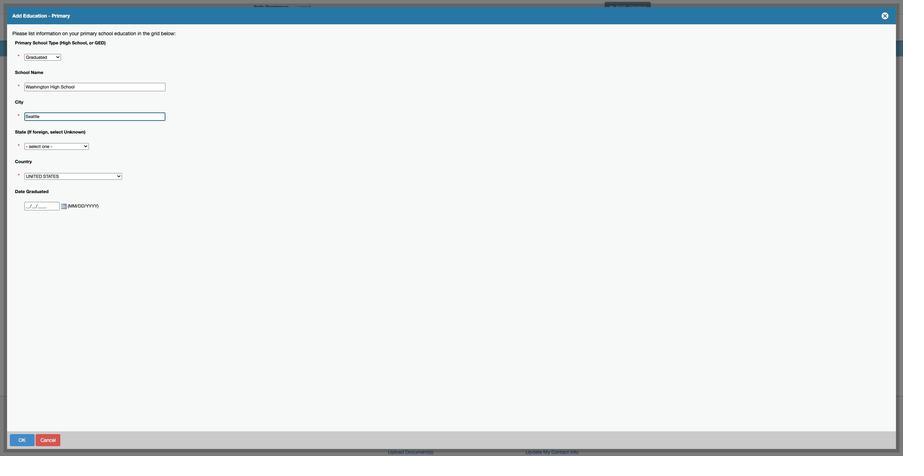 Task type: vqa. For each thing, say whether or not it's contained in the screenshot.
'text field'
yes



Task type: describe. For each thing, give the bounding box(es) containing it.
illinois department of financial and professional regulation image
[[251, 16, 412, 38]]

shopping cart image
[[610, 5, 613, 9]]



Task type: locate. For each thing, give the bounding box(es) containing it.
None text field
[[24, 83, 165, 91]]

None button
[[10, 435, 34, 447], [36, 435, 60, 447], [148, 435, 177, 447], [178, 435, 198, 447], [845, 435, 889, 447], [10, 435, 34, 447], [36, 435, 60, 447], [148, 435, 177, 447], [178, 435, 198, 447], [845, 435, 889, 447]]

None image field
[[60, 204, 67, 210]]

close window image
[[880, 10, 891, 22]]

close window image
[[880, 10, 891, 22]]

None text field
[[24, 113, 165, 121], [24, 202, 60, 211], [24, 113, 165, 121], [24, 202, 60, 211]]



